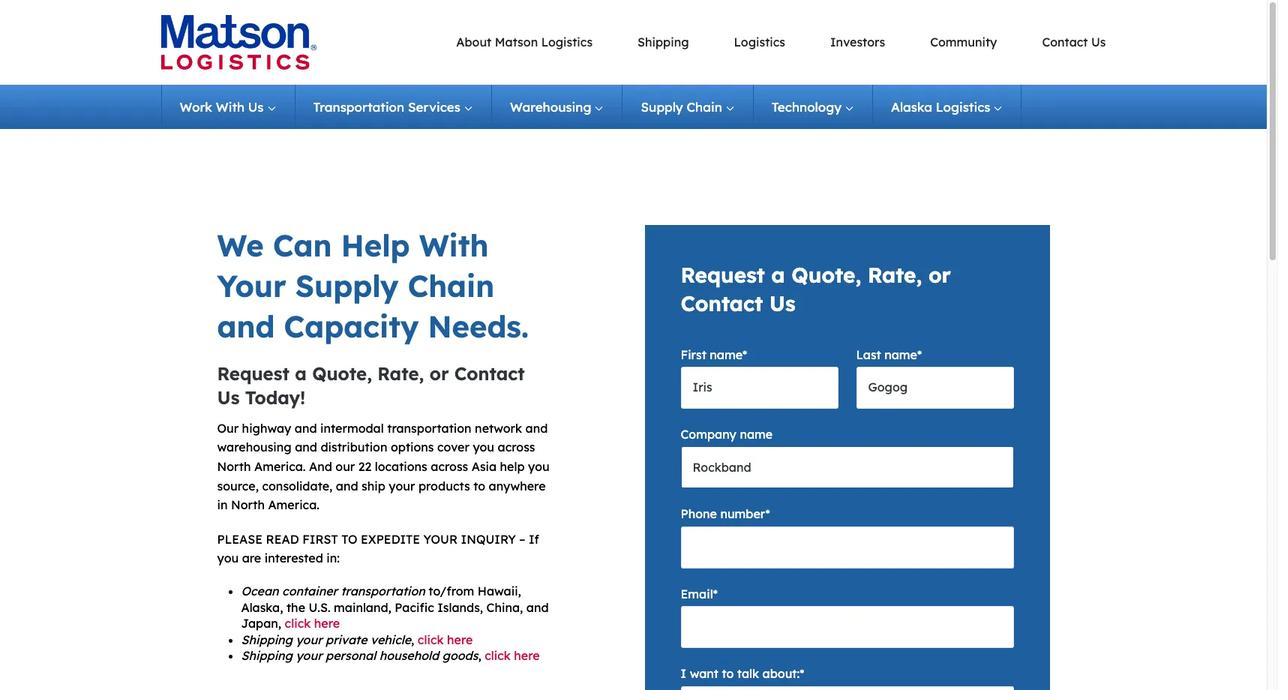 Task type: describe. For each thing, give the bounding box(es) containing it.
locations
[[375, 459, 427, 474]]

menu containing work with us
[[161, 85, 1022, 129]]

request a quote, rate, or contact us today!
[[217, 362, 525, 409]]

technology
[[772, 99, 842, 115]]

2 horizontal spatial logistics
[[936, 99, 990, 115]]

private
[[326, 632, 367, 647]]

services
[[408, 99, 460, 115]]

please read first to expedite your inquiry – if you are interested in:
[[217, 532, 539, 566]]

or for request a quote, rate, or contact us today!
[[430, 362, 449, 385]]

1 vertical spatial transportation
[[341, 584, 425, 599]]

0 vertical spatial click
[[285, 616, 311, 631]]

with inside we can help with your supply chain and capacity needs.
[[419, 227, 489, 264]]

our
[[335, 459, 355, 474]]

talk
[[737, 666, 759, 681]]

your inside our highway and intermodal transportation network and warehousing and distribution options cover you across north america. and our 22 locations across asia help you source, consolidate, and ship your products to anywhere in north america.
[[389, 478, 415, 493]]

we can help with your supply chain and capacity needs.
[[217, 227, 529, 345]]

community link
[[930, 34, 997, 49]]

and right network
[[525, 421, 548, 436]]

warehousing
[[217, 440, 292, 455]]

logistics link
[[734, 34, 785, 49]]

distribution
[[321, 440, 387, 455]]

request for request a quote, rate, or contact us
[[681, 262, 765, 288]]

are
[[242, 551, 261, 566]]

alaska logistics
[[891, 99, 990, 115]]

22
[[358, 459, 372, 474]]

alaska logistics link
[[873, 85, 1022, 129]]

click for private
[[418, 632, 444, 647]]

your for personal
[[296, 648, 322, 663]]

about
[[456, 34, 491, 49]]

work with us
[[180, 99, 264, 115]]

help
[[341, 227, 410, 264]]

contact inside menu
[[1042, 34, 1088, 49]]

0 vertical spatial across
[[498, 440, 535, 455]]

warehousing link
[[492, 85, 623, 129]]

shipping your personal household goods ,
[[241, 648, 481, 663]]

0 horizontal spatial logistics
[[541, 34, 593, 49]]

our
[[217, 421, 239, 436]]

click for personal
[[485, 648, 511, 663]]

transportation inside our highway and intermodal transportation network and warehousing and distribution options cover you across north america. and our 22 locations across asia help you source, consolidate, and ship your products to anywhere in north america.
[[387, 421, 472, 436]]

in
[[217, 497, 228, 512]]

work
[[180, 99, 212, 115]]

your inquiry –
[[423, 532, 525, 547]]

japan,
[[241, 616, 281, 631]]

and right highway
[[295, 421, 317, 436]]

1 vertical spatial north
[[231, 497, 265, 512]]

quote, for request a quote, rate, or contact us today!
[[312, 362, 372, 385]]

or for request a quote, rate, or contact us
[[928, 262, 951, 288]]

and
[[309, 459, 332, 474]]

intermodal
[[320, 421, 384, 436]]

to/from hawaii, alaska, the u.s. mainland, pacific islands, china, and japan,
[[241, 584, 549, 631]]

shipping for shipping
[[638, 34, 689, 49]]

ship
[[362, 478, 385, 493]]

a for request a quote, rate, or contact us today!
[[295, 362, 307, 385]]

your
[[217, 267, 286, 305]]

asia
[[472, 459, 497, 474]]

1 horizontal spatial to
[[722, 666, 734, 681]]

first
[[302, 532, 338, 547]]

request for request a quote, rate, or contact us today!
[[217, 362, 289, 385]]

Company name text field
[[681, 447, 1014, 489]]

contact for request a quote, rate, or contact us today!
[[454, 362, 525, 385]]

technology link
[[754, 85, 873, 129]]

if
[[529, 532, 539, 547]]

chain inside menu
[[687, 99, 722, 115]]

expedite
[[361, 532, 420, 547]]

interested
[[265, 551, 323, 566]]

quote, for request a quote, rate, or contact us
[[792, 262, 861, 288]]

community
[[930, 34, 997, 49]]

the
[[286, 600, 305, 615]]

first
[[681, 347, 706, 362]]

work with us link
[[161, 85, 295, 129]]

last name *
[[856, 347, 922, 362]]

phone number *
[[681, 507, 770, 522]]

i want to talk about: *
[[681, 666, 804, 681]]

consolidate,
[[262, 478, 333, 493]]

0 horizontal spatial across
[[431, 459, 468, 474]]

first name *
[[681, 347, 747, 362]]

transportation services
[[313, 99, 460, 115]]

matson
[[495, 34, 538, 49]]

0 vertical spatial click here link
[[285, 616, 340, 631]]

click here for vehicle
[[418, 632, 473, 647]]

0 vertical spatial you
[[473, 440, 494, 455]]

supply inside menu
[[641, 99, 683, 115]]

and inside we can help with your supply chain and capacity needs.
[[217, 308, 275, 345]]

alaska,
[[241, 600, 283, 615]]

shipping for shipping your personal household goods ,
[[241, 648, 293, 663]]

to inside our highway and intermodal transportation network and warehousing and distribution options cover you across north america. and our 22 locations across asia help you source, consolidate, and ship your products to anywhere in north america.
[[473, 478, 485, 493]]

investors
[[830, 34, 885, 49]]

click here link for household
[[485, 648, 540, 663]]

source,
[[217, 478, 259, 493]]

a for request a quote, rate, or contact us
[[771, 262, 785, 288]]

you inside please read first to expedite your inquiry – if you are interested in:
[[217, 551, 239, 566]]

u.s.
[[309, 600, 330, 615]]

anywhere
[[489, 478, 546, 493]]

* for first name
[[743, 347, 747, 362]]

shipping link
[[638, 34, 689, 49]]

shipping for shipping your private vehicle ,
[[241, 632, 293, 647]]

chain inside we can help with your supply chain and capacity needs.
[[408, 267, 494, 305]]

please
[[217, 532, 263, 547]]

supply chain
[[641, 99, 722, 115]]

highway
[[242, 421, 291, 436]]

here for household
[[514, 648, 540, 663]]

help
[[500, 459, 525, 474]]

contact us
[[1042, 34, 1106, 49]]



Task type: locate. For each thing, give the bounding box(es) containing it.
warehousing
[[510, 99, 591, 115]]

quote, inside request a quote, rate, or contact us today!
[[312, 362, 372, 385]]

you down please
[[217, 551, 239, 566]]

1 horizontal spatial click
[[418, 632, 444, 647]]

1 horizontal spatial with
[[419, 227, 489, 264]]

shipping
[[638, 34, 689, 49], [241, 632, 293, 647], [241, 648, 293, 663]]

about:
[[763, 666, 800, 681]]

click here down u.s.
[[285, 616, 340, 631]]

vehicle
[[371, 632, 411, 647]]

2 vertical spatial your
[[296, 648, 322, 663]]

in:
[[327, 551, 340, 566]]

0 vertical spatial with
[[216, 99, 245, 115]]

1 horizontal spatial click here link
[[418, 632, 473, 647]]

0 vertical spatial chain
[[687, 99, 722, 115]]

None email field
[[681, 606, 1014, 648]]

1 vertical spatial you
[[528, 459, 550, 474]]

1 vertical spatial click here
[[418, 632, 473, 647]]

click here link for vehicle
[[418, 632, 473, 647]]

,
[[411, 632, 414, 647], [478, 648, 481, 663]]

click here
[[285, 616, 340, 631], [418, 632, 473, 647], [485, 648, 540, 663]]

1 horizontal spatial supply
[[641, 99, 683, 115]]

we
[[217, 227, 264, 264]]

company
[[681, 427, 736, 442]]

0 vertical spatial rate,
[[868, 262, 922, 288]]

2 vertical spatial shipping
[[241, 648, 293, 663]]

1 vertical spatial with
[[419, 227, 489, 264]]

1 vertical spatial contact
[[681, 290, 763, 316]]

and up and
[[295, 440, 317, 455]]

2 horizontal spatial click here
[[485, 648, 540, 663]]

household
[[379, 648, 439, 663]]

to down asia
[[473, 478, 485, 493]]

0 horizontal spatial quote,
[[312, 362, 372, 385]]

0 vertical spatial request
[[681, 262, 765, 288]]

0 vertical spatial click here
[[285, 616, 340, 631]]

last
[[856, 347, 881, 362]]

and down 'your'
[[217, 308, 275, 345]]

our highway and intermodal transportation network and warehousing and distribution options cover you across north america. and our 22 locations across asia help you source, consolidate, and ship your products to anywhere in north america.
[[217, 421, 550, 512]]

2 horizontal spatial here
[[514, 648, 540, 663]]

1 horizontal spatial quote,
[[792, 262, 861, 288]]

name right company
[[740, 427, 773, 442]]

us inside "link"
[[248, 99, 264, 115]]

across up "help"
[[498, 440, 535, 455]]

name right first
[[710, 347, 743, 362]]

* for phone number
[[765, 507, 770, 522]]

1 vertical spatial supply
[[295, 267, 399, 305]]

2 horizontal spatial you
[[528, 459, 550, 474]]

2 horizontal spatial contact
[[1042, 34, 1088, 49]]

read
[[266, 532, 299, 547]]

logistics
[[541, 34, 593, 49], [734, 34, 785, 49], [936, 99, 990, 115]]

click here for household
[[485, 648, 540, 663]]

supply down shipping link
[[641, 99, 683, 115]]

contact inside the 'request a quote, rate, or contact us'
[[681, 290, 763, 316]]

your down shipping your private vehicle ,
[[296, 648, 322, 663]]

0 vertical spatial transportation
[[387, 421, 472, 436]]

rate, inside request a quote, rate, or contact us today!
[[377, 362, 424, 385]]

click right goods
[[485, 648, 511, 663]]

0 horizontal spatial rate,
[[377, 362, 424, 385]]

here up goods
[[447, 632, 473, 647]]

or inside request a quote, rate, or contact us today!
[[430, 362, 449, 385]]

0 vertical spatial contact
[[1042, 34, 1088, 49]]

2 horizontal spatial click here link
[[485, 648, 540, 663]]

0 vertical spatial a
[[771, 262, 785, 288]]

and down our
[[336, 478, 358, 493]]

us inside request a quote, rate, or contact us today!
[[217, 387, 240, 409]]

2 vertical spatial click
[[485, 648, 511, 663]]

2 vertical spatial here
[[514, 648, 540, 663]]

0 horizontal spatial contact
[[454, 362, 525, 385]]

north down source, in the bottom of the page
[[231, 497, 265, 512]]

2 vertical spatial contact
[[454, 362, 525, 385]]

email *
[[681, 586, 718, 601]]

0 horizontal spatial click here
[[285, 616, 340, 631]]

you up asia
[[473, 440, 494, 455]]

mainland,
[[334, 600, 391, 615]]

click
[[285, 616, 311, 631], [418, 632, 444, 647], [485, 648, 511, 663]]

you right "help"
[[528, 459, 550, 474]]

1 horizontal spatial ,
[[478, 648, 481, 663]]

products
[[418, 478, 470, 493]]

north
[[217, 459, 251, 474], [231, 497, 265, 512]]

can
[[273, 227, 332, 264]]

1 vertical spatial click here link
[[418, 632, 473, 647]]

today!
[[245, 387, 305, 409]]

islands, china,
[[437, 600, 523, 615]]

0 vertical spatial north
[[217, 459, 251, 474]]

a inside request a quote, rate, or contact us today!
[[295, 362, 307, 385]]

supply inside we can help with your supply chain and capacity needs.
[[295, 267, 399, 305]]

1 horizontal spatial across
[[498, 440, 535, 455]]

us inside the 'request a quote, rate, or contact us'
[[769, 290, 796, 316]]

0 horizontal spatial or
[[430, 362, 449, 385]]

to
[[341, 532, 357, 547]]

alaska
[[891, 99, 932, 115]]

1 vertical spatial to
[[722, 666, 734, 681]]

1 vertical spatial click
[[418, 632, 444, 647]]

2 horizontal spatial click
[[485, 648, 511, 663]]

request a quote, rate, or contact us
[[681, 262, 951, 316]]

1 horizontal spatial logistics
[[734, 34, 785, 49]]

phone
[[681, 507, 717, 522]]

cover
[[437, 440, 469, 455]]

contact us link
[[1042, 34, 1106, 49]]

us
[[1091, 34, 1106, 49], [248, 99, 264, 115], [769, 290, 796, 316], [217, 387, 240, 409]]

company name
[[681, 427, 773, 442]]

america. down the consolidate,
[[268, 497, 319, 512]]

1 horizontal spatial click here
[[418, 632, 473, 647]]

name for last name
[[884, 347, 917, 362]]

1 vertical spatial across
[[431, 459, 468, 474]]

1 horizontal spatial contact
[[681, 290, 763, 316]]

transportation up options
[[387, 421, 472, 436]]

1 vertical spatial ,
[[478, 648, 481, 663]]

goods
[[442, 648, 478, 663]]

0 horizontal spatial click here link
[[285, 616, 340, 631]]

transportation up mainland,
[[341, 584, 425, 599]]

0 horizontal spatial a
[[295, 362, 307, 385]]

pacific
[[395, 600, 434, 615]]

name for first name
[[710, 347, 743, 362]]

1 vertical spatial chain
[[408, 267, 494, 305]]

across
[[498, 440, 535, 455], [431, 459, 468, 474]]

shipping your private vehicle ,
[[241, 632, 414, 647]]

hawaii,
[[478, 584, 521, 599]]

with inside "link"
[[216, 99, 245, 115]]

None telephone field
[[681, 526, 1014, 568]]

1 horizontal spatial here
[[447, 632, 473, 647]]

quote,
[[792, 262, 861, 288], [312, 362, 372, 385]]

transportation
[[313, 99, 404, 115]]

0 horizontal spatial to
[[473, 478, 485, 493]]

1 horizontal spatial rate,
[[868, 262, 922, 288]]

supply
[[641, 99, 683, 115], [295, 267, 399, 305]]

and
[[217, 308, 275, 345], [295, 421, 317, 436], [525, 421, 548, 436], [295, 440, 317, 455], [336, 478, 358, 493], [526, 600, 549, 615]]

rate, inside the 'request a quote, rate, or contact us'
[[868, 262, 922, 288]]

about matson logistics link
[[456, 34, 593, 49]]

across down cover
[[431, 459, 468, 474]]

america.
[[254, 459, 306, 474], [268, 497, 319, 512]]

0 vertical spatial quote,
[[792, 262, 861, 288]]

1 vertical spatial request
[[217, 362, 289, 385]]

1 horizontal spatial a
[[771, 262, 785, 288]]

needs.
[[428, 308, 529, 345]]

1 vertical spatial or
[[430, 362, 449, 385]]

1 vertical spatial a
[[295, 362, 307, 385]]

your down "locations"
[[389, 478, 415, 493]]

0 horizontal spatial request
[[217, 362, 289, 385]]

1 horizontal spatial you
[[473, 440, 494, 455]]

menu
[[348, 33, 1106, 52], [161, 85, 1022, 129]]

click here up goods
[[418, 632, 473, 647]]

0 vertical spatial shipping
[[638, 34, 689, 49]]

0 horizontal spatial chain
[[408, 267, 494, 305]]

name
[[710, 347, 743, 362], [884, 347, 917, 362], [740, 427, 773, 442]]

0 vertical spatial to
[[473, 478, 485, 493]]

america. up the consolidate,
[[254, 459, 306, 474]]

a inside the 'request a quote, rate, or contact us'
[[771, 262, 785, 288]]

ocean container transportation
[[241, 584, 425, 599]]

1 horizontal spatial chain
[[687, 99, 722, 115]]

0 vertical spatial here
[[314, 616, 340, 631]]

your
[[389, 478, 415, 493], [296, 632, 322, 647], [296, 648, 322, 663]]

0 vertical spatial your
[[389, 478, 415, 493]]

contact inside request a quote, rate, or contact us today!
[[454, 362, 525, 385]]

click down the
[[285, 616, 311, 631]]

click here link
[[285, 616, 340, 631], [418, 632, 473, 647], [485, 648, 540, 663]]

network
[[475, 421, 522, 436]]

1 horizontal spatial or
[[928, 262, 951, 288]]

0 horizontal spatial with
[[216, 99, 245, 115]]

and right islands, china,
[[526, 600, 549, 615]]

ocean
[[241, 584, 279, 599]]

number
[[720, 507, 765, 522]]

supply chain link
[[623, 85, 754, 129]]

0 horizontal spatial click
[[285, 616, 311, 631]]

contact for request a quote, rate, or contact us
[[681, 290, 763, 316]]

or
[[928, 262, 951, 288], [430, 362, 449, 385]]

your down u.s.
[[296, 632, 322, 647]]

here for vehicle
[[447, 632, 473, 647]]

menu containing about matson logistics
[[348, 33, 1106, 52]]

name right last
[[884, 347, 917, 362]]

to left talk
[[722, 666, 734, 681]]

click here link up goods
[[418, 632, 473, 647]]

click here right goods
[[485, 648, 540, 663]]

request inside the 'request a quote, rate, or contact us'
[[681, 262, 765, 288]]

transportation
[[387, 421, 472, 436], [341, 584, 425, 599]]

2 vertical spatial click here link
[[485, 648, 540, 663]]

None text field
[[856, 367, 1014, 409]]

1 vertical spatial america.
[[268, 497, 319, 512]]

and inside to/from hawaii, alaska, the u.s. mainland, pacific islands, china, and japan,
[[526, 600, 549, 615]]

here right goods
[[514, 648, 540, 663]]

personal
[[326, 648, 376, 663]]

2 vertical spatial click here
[[485, 648, 540, 663]]

, up 'household'
[[411, 632, 414, 647]]

0 vertical spatial supply
[[641, 99, 683, 115]]

2 vertical spatial you
[[217, 551, 239, 566]]

1 vertical spatial menu
[[161, 85, 1022, 129]]

click up 'household'
[[418, 632, 444, 647]]

* for last name
[[917, 347, 922, 362]]

0 vertical spatial or
[[928, 262, 951, 288]]

0 horizontal spatial ,
[[411, 632, 414, 647]]

quote, inside the 'request a quote, rate, or contact us'
[[792, 262, 861, 288]]

0 horizontal spatial supply
[[295, 267, 399, 305]]

, down islands, china,
[[478, 648, 481, 663]]

rate, for request a quote, rate, or contact us today!
[[377, 362, 424, 385]]

want
[[690, 666, 719, 681]]

None text field
[[681, 367, 838, 409]]

container
[[282, 584, 338, 599]]

supply up capacity
[[295, 267, 399, 305]]

a
[[771, 262, 785, 288], [295, 362, 307, 385]]

here up shipping your private vehicle ,
[[314, 616, 340, 631]]

1 vertical spatial quote,
[[312, 362, 372, 385]]

i
[[681, 666, 686, 681]]

or inside the 'request a quote, rate, or contact us'
[[928, 262, 951, 288]]

1 vertical spatial here
[[447, 632, 473, 647]]

0 vertical spatial america.
[[254, 459, 306, 474]]

your for private
[[296, 632, 322, 647]]

click here link down u.s.
[[285, 616, 340, 631]]

1 vertical spatial shipping
[[241, 632, 293, 647]]

click here link right goods
[[485, 648, 540, 663]]

with
[[216, 99, 245, 115], [419, 227, 489, 264]]

0 horizontal spatial you
[[217, 551, 239, 566]]

email
[[681, 586, 713, 601]]

0 vertical spatial menu
[[348, 33, 1106, 52]]

about matson logistics
[[456, 34, 593, 49]]

1 horizontal spatial request
[[681, 262, 765, 288]]

rate, for request a quote, rate, or contact us
[[868, 262, 922, 288]]

north up source, in the bottom of the page
[[217, 459, 251, 474]]

to/from
[[429, 584, 474, 599]]

0 horizontal spatial here
[[314, 616, 340, 631]]

request inside request a quote, rate, or contact us today!
[[217, 362, 289, 385]]

options
[[391, 440, 434, 455]]

1 vertical spatial your
[[296, 632, 322, 647]]

1 vertical spatial rate,
[[377, 362, 424, 385]]

0 vertical spatial ,
[[411, 632, 414, 647]]

capacity
[[284, 308, 419, 345]]



Task type: vqa. For each thing, say whether or not it's contained in the screenshot.
the left click here
yes



